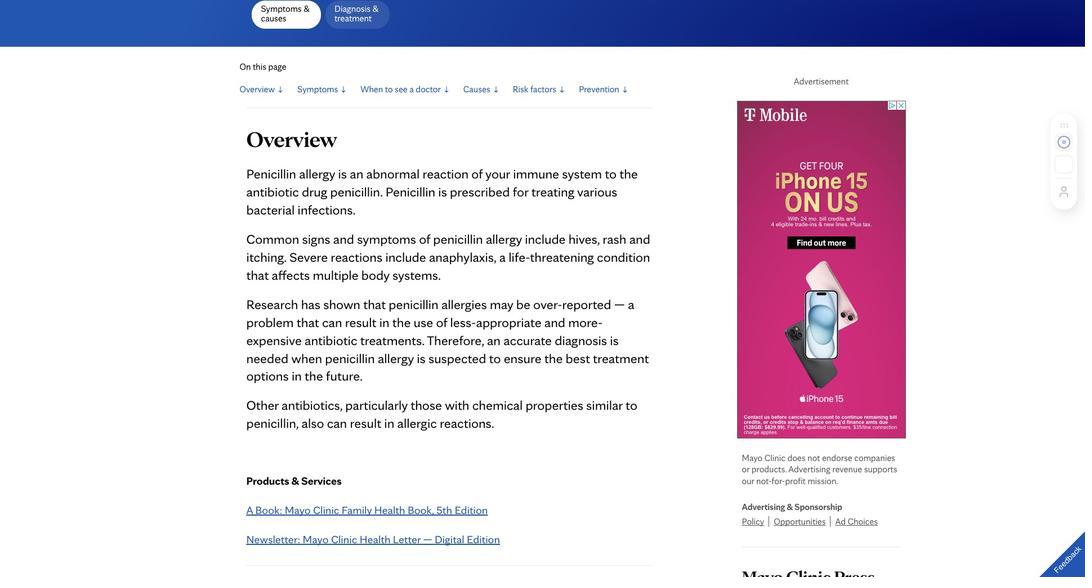 Task type: describe. For each thing, give the bounding box(es) containing it.
products
[[247, 475, 290, 488]]

0 vertical spatial in
[[380, 314, 390, 331]]

& for products
[[292, 475, 299, 488]]

causes
[[261, 13, 287, 24]]

allergic
[[398, 416, 437, 432]]

newsletter:
[[247, 533, 300, 547]]

prevention link
[[579, 83, 629, 96]]

edition inside text field
[[467, 533, 500, 547]]

rash
[[603, 231, 627, 247]]

see
[[395, 84, 408, 94]]

other
[[247, 398, 279, 414]]

antibiotic inside penicillin allergy is an abnormal reaction of your immune system to the antibiotic drug penicillin. penicillin is prescribed for treating various bacterial infections.
[[247, 183, 299, 200]]

the up the treatments.
[[393, 314, 411, 331]]

symptoms for symptoms & causes
[[261, 3, 302, 14]]

this
[[253, 61, 267, 72]]

is down reaction
[[439, 183, 447, 200]]

problem
[[247, 314, 294, 331]]

chemical
[[473, 398, 523, 414]]

has
[[301, 296, 321, 312]]

1 horizontal spatial include
[[525, 231, 566, 247]]

reported
[[563, 296, 612, 312]]

opportunities
[[774, 517, 826, 528]]

2 vertical spatial penicillin
[[325, 350, 375, 367]]

advertisement region
[[737, 101, 906, 440]]

ad
[[836, 517, 846, 528]]

not-
[[757, 476, 772, 487]]

the down when
[[305, 368, 323, 385]]

on
[[240, 61, 251, 72]]

ensure
[[504, 350, 542, 367]]

causes link
[[464, 83, 500, 96]]

advertisement
[[794, 76, 849, 87]]

options
[[247, 368, 289, 385]]

multiple
[[313, 267, 359, 283]]

diagnosis
[[555, 332, 607, 349]]

clinic inside mayo clinic does not endorse companies or products. advertising revenue supports our not-for-profit mission.
[[765, 453, 786, 464]]

appropriate
[[476, 314, 542, 331]]

edition inside text box
[[455, 504, 488, 518]]

risk factors link
[[513, 83, 566, 96]]

accurate
[[504, 332, 552, 349]]

treatment inside diagnosis & treatment
[[335, 13, 372, 24]]

or
[[742, 465, 750, 475]]

mayo inside text box
[[285, 504, 311, 518]]

0 horizontal spatial penicillin
[[247, 165, 296, 182]]

research has shown that penicillin allergies may be over-reported — a problem that can result in the use of less-appropriate and more- expensive antibiotic treatments. therefore, an accurate diagnosis is needed when penicillin allergy is suspected to ensure the best treatment options in the future.
[[247, 296, 649, 385]]

& for symptoms
[[304, 3, 310, 14]]

treatment inside research has shown that penicillin allergies may be over-reported — a problem that can result in the use of less-appropriate and more- expensive antibiotic treatments. therefore, an accurate diagnosis is needed when penicillin allergy is suspected to ensure the best treatment options in the future.
[[593, 350, 649, 367]]

Prevention text field
[[579, 83, 620, 96]]

penicillin allergy is an abnormal reaction of your immune system to the antibiotic drug penicillin. penicillin is prescribed for treating various bacterial infections.
[[247, 165, 638, 218]]

a book: mayo clinic family health book, 5th edition link
[[247, 503, 488, 519]]

Risk factors text field
[[513, 83, 557, 96]]

result inside other antibiotics, particularly those with chemical properties similar to penicillin, also can result in allergic reactions.
[[350, 416, 382, 432]]

is right diagnosis
[[610, 332, 619, 349]]

similar
[[587, 398, 623, 414]]

prevention
[[579, 84, 620, 94]]

diagnosis
[[335, 3, 371, 14]]

digital
[[435, 533, 465, 547]]

a inside when to see a doctor text box
[[410, 84, 414, 94]]

condition
[[597, 249, 651, 265]]

hives,
[[569, 231, 600, 247]]

with
[[445, 398, 470, 414]]

can inside research has shown that penicillin allergies may be over-reported — a problem that can result in the use of less-appropriate and more- expensive antibiotic treatments. therefore, an accurate diagnosis is needed when penicillin allergy is suspected to ensure the best treatment options in the future.
[[322, 314, 342, 331]]

threatening
[[530, 249, 594, 265]]

supports
[[865, 465, 898, 475]]

book,
[[408, 504, 434, 518]]

ad choices link
[[836, 516, 879, 529]]

revenue
[[833, 465, 863, 475]]

penicillin inside "common signs and symptoms of penicillin allergy include hives, rash and itching. severe reactions include anaphylaxis, a life-threatening condition that affects multiple body systems."
[[434, 231, 483, 247]]

for
[[513, 183, 529, 200]]

newsletter: mayo clinic health letter — digital edition link
[[247, 532, 500, 548]]

an inside penicillin allergy is an abnormal reaction of your immune system to the antibiotic drug penicillin. penicillin is prescribed for treating various bacterial infections.
[[350, 165, 364, 182]]

products.
[[752, 465, 787, 475]]

book:
[[256, 504, 282, 518]]

diagnosis & treatment
[[335, 3, 379, 24]]

companies
[[855, 453, 896, 464]]

allergy inside penicillin allergy is an abnormal reaction of your immune system to the antibiotic drug penicillin. penicillin is prescribed for treating various bacterial infections.
[[299, 165, 335, 182]]

clinic inside text box
[[313, 504, 339, 518]]

opportunities link
[[774, 516, 836, 529]]

is up penicillin.
[[338, 165, 347, 182]]

family
[[342, 504, 372, 518]]

therefore,
[[427, 332, 484, 349]]

on this page
[[240, 61, 286, 72]]

shown
[[324, 296, 361, 312]]

a inside research has shown that penicillin allergies may be over-reported — a problem that can result in the use of less-appropriate and more- expensive antibiotic treatments. therefore, an accurate diagnosis is needed when penicillin allergy is suspected to ensure the best treatment options in the future.
[[628, 296, 635, 312]]

2 horizontal spatial and
[[630, 231, 651, 247]]

when to see a doctor link
[[361, 83, 450, 96]]

research
[[247, 296, 298, 312]]

Newsletter: Mayo Clinic Health Letter — Digital Edition text field
[[247, 532, 500, 548]]

allergy inside "common signs and symptoms of penicillin allergy include hives, rash and itching. severe reactions include anaphylaxis, a life-threatening condition that affects multiple body systems."
[[486, 231, 522, 247]]

common signs and symptoms of penicillin allergy include hives, rash and itching. severe reactions include anaphylaxis, a life-threatening condition that affects multiple body systems.
[[247, 231, 651, 283]]

factors
[[531, 84, 557, 94]]

result inside research has shown that penicillin allergies may be over-reported — a problem that can result in the use of less-appropriate and more- expensive antibiotic treatments. therefore, an accurate diagnosis is needed when penicillin allergy is suspected to ensure the best treatment options in the future.
[[345, 314, 377, 331]]

mission.
[[808, 476, 839, 487]]

when
[[292, 350, 322, 367]]

allergies
[[442, 296, 487, 312]]

severe
[[290, 249, 328, 265]]

clinic inside text field
[[331, 533, 357, 547]]

sponsorship
[[795, 502, 843, 513]]

life-
[[509, 249, 530, 265]]

future.
[[326, 368, 363, 385]]

anaphylaxis,
[[429, 249, 497, 265]]

& for diagnosis
[[373, 3, 379, 14]]

suspected
[[429, 350, 487, 367]]

best
[[566, 350, 591, 367]]

particularly
[[346, 398, 408, 414]]

0 horizontal spatial and
[[333, 231, 354, 247]]

expensive
[[247, 332, 302, 349]]

— inside text field
[[423, 533, 433, 547]]

that inside "common signs and symptoms of penicillin allergy include hives, rash and itching. severe reactions include anaphylaxis, a life-threatening condition that affects multiple body systems."
[[247, 267, 269, 283]]

5th
[[437, 504, 453, 518]]

Overview text field
[[240, 83, 275, 96]]

A Book: Mayo Clinic Family Health Book, 5th Edition text field
[[247, 503, 488, 519]]

Symptoms text field
[[298, 83, 338, 96]]

to inside other antibiotics, particularly those with chemical properties similar to penicillin, also can result in allergic reactions.
[[626, 398, 638, 414]]



Task type: vqa. For each thing, say whether or not it's contained in the screenshot.
Allergy within THE COMMON SIGNS AND SYMPTOMS OF PENICILLIN ALLERGY INCLUDE HIVES, RASH AND ITCHING. SEVERE REACTIONS INCLUDE ANAPHYLAXIS, A LIFE-THREATENING CONDITION THAT AFFECTS MULTIPLE BODY SYSTEMS.
yes



Task type: locate. For each thing, give the bounding box(es) containing it.
penicillin up use
[[389, 296, 439, 312]]

page
[[269, 61, 286, 72]]

a
[[247, 504, 253, 518]]

symptoms & causes
[[261, 3, 310, 24]]

bacterial
[[247, 202, 295, 218]]

penicillin up future.
[[325, 350, 375, 367]]

needed
[[247, 350, 289, 367]]

clinic down family
[[331, 533, 357, 547]]

advertising up policy link
[[742, 502, 786, 513]]

affects
[[272, 267, 310, 283]]

0 vertical spatial of
[[472, 165, 483, 182]]

in down when
[[292, 368, 302, 385]]

other antibiotics, particularly those with chemical properties similar to penicillin, also can result in allergic reactions.
[[247, 398, 638, 432]]

1 horizontal spatial an
[[487, 332, 501, 349]]

0 vertical spatial health
[[375, 504, 405, 518]]

1 vertical spatial a
[[500, 249, 506, 265]]

and up reactions
[[333, 231, 354, 247]]

an
[[350, 165, 364, 182], [487, 332, 501, 349]]

of right use
[[436, 314, 448, 331]]

in
[[380, 314, 390, 331], [292, 368, 302, 385], [385, 416, 395, 432]]

mayo inside mayo clinic does not endorse companies or products. advertising revenue supports our not-for-profit mission.
[[742, 453, 763, 464]]

allergy inside research has shown that penicillin allergies may be over-reported — a problem that can result in the use of less-appropriate and more- expensive antibiotic treatments. therefore, an accurate diagnosis is needed when penicillin allergy is suspected to ensure the best treatment options in the future.
[[378, 350, 414, 367]]

can inside other antibiotics, particularly those with chemical properties similar to penicillin, also can result in allergic reactions.
[[327, 416, 347, 432]]

include up threatening
[[525, 231, 566, 247]]

& inside symptoms & causes
[[304, 3, 310, 14]]

over-
[[534, 296, 563, 312]]

the inside penicillin allergy is an abnormal reaction of your immune system to the antibiotic drug penicillin. penicillin is prescribed for treating various bacterial infections.
[[620, 165, 638, 182]]

1 horizontal spatial of
[[436, 314, 448, 331]]

products & services
[[247, 475, 342, 488]]

health down a book: mayo clinic family health book, 5th edition
[[360, 533, 391, 547]]

symptoms
[[357, 231, 416, 247]]

when
[[361, 84, 383, 94]]

& for advertising
[[787, 502, 793, 513]]

a
[[410, 84, 414, 94], [500, 249, 506, 265], [628, 296, 635, 312]]

1 vertical spatial can
[[327, 416, 347, 432]]

2 vertical spatial clinic
[[331, 533, 357, 547]]

& inside diagnosis & treatment
[[373, 3, 379, 14]]

and
[[333, 231, 354, 247], [630, 231, 651, 247], [545, 314, 566, 331]]

of inside "common signs and symptoms of penicillin allergy include hives, rash and itching. severe reactions include anaphylaxis, a life-threatening condition that affects multiple body systems."
[[419, 231, 431, 247]]

1 vertical spatial mayo
[[285, 504, 311, 518]]

allergy up drug
[[299, 165, 335, 182]]

of up the systems.
[[419, 231, 431, 247]]

a left life- on the left top
[[500, 249, 506, 265]]

mayo up or
[[742, 453, 763, 464]]

1 vertical spatial advertising
[[742, 502, 786, 513]]

penicillin.
[[331, 183, 383, 200]]

0 vertical spatial allergy
[[299, 165, 335, 182]]

0 horizontal spatial —
[[423, 533, 433, 547]]

immune
[[513, 165, 560, 182]]

0 vertical spatial an
[[350, 165, 364, 182]]

can right the also
[[327, 416, 347, 432]]

result down the shown
[[345, 314, 377, 331]]

advertising down not
[[789, 465, 831, 475]]

signs
[[302, 231, 331, 247]]

0 vertical spatial advertising
[[789, 465, 831, 475]]

0 horizontal spatial advertising
[[742, 502, 786, 513]]

be
[[517, 296, 531, 312]]

1 horizontal spatial allergy
[[378, 350, 414, 367]]

1 horizontal spatial treatment
[[593, 350, 649, 367]]

1 horizontal spatial antibiotic
[[305, 332, 358, 349]]

treating
[[532, 183, 575, 200]]

to left see at the left
[[385, 84, 393, 94]]

1 vertical spatial health
[[360, 533, 391, 547]]

our
[[742, 476, 755, 487]]

to up the various
[[605, 165, 617, 182]]

of
[[472, 165, 483, 182], [419, 231, 431, 247], [436, 314, 448, 331]]

include
[[525, 231, 566, 247], [386, 249, 426, 265]]

& left services
[[292, 475, 299, 488]]

the right system
[[620, 165, 638, 182]]

2 horizontal spatial of
[[472, 165, 483, 182]]

policy
[[742, 517, 765, 528]]

for-
[[772, 476, 786, 487]]

& up opportunities
[[787, 502, 793, 513]]

ad choices
[[836, 517, 879, 528]]

1 vertical spatial antibiotic
[[305, 332, 358, 349]]

0 vertical spatial overview
[[240, 84, 275, 94]]

treatments.
[[360, 332, 425, 349]]

penicillin up bacterial
[[247, 165, 296, 182]]

itching.
[[247, 249, 287, 265]]

2 horizontal spatial a
[[628, 296, 635, 312]]

1 vertical spatial in
[[292, 368, 302, 385]]

clinic up products.
[[765, 453, 786, 464]]

properties
[[526, 398, 584, 414]]

mayo clinic does not endorse companies or products. advertising revenue supports our not-for-profit mission.
[[742, 453, 898, 487]]

overview down this on the top left of the page
[[240, 84, 275, 94]]

risk factors
[[513, 84, 557, 94]]

penicillin up anaphylaxis,
[[434, 231, 483, 247]]

0 vertical spatial include
[[525, 231, 566, 247]]

is down the treatments.
[[417, 350, 426, 367]]

0 vertical spatial result
[[345, 314, 377, 331]]

antibiotic inside research has shown that penicillin allergies may be over-reported — a problem that can result in the use of less-appropriate and more- expensive antibiotic treatments. therefore, an accurate diagnosis is needed when penicillin allergy is suspected to ensure the best treatment options in the future.
[[305, 332, 358, 349]]

— inside research has shown that penicillin allergies may be over-reported — a problem that can result in the use of less-appropriate and more- expensive antibiotic treatments. therefore, an accurate diagnosis is needed when penicillin allergy is suspected to ensure the best treatment options in the future.
[[615, 296, 625, 312]]

1 vertical spatial result
[[350, 416, 382, 432]]

penicillin
[[434, 231, 483, 247], [389, 296, 439, 312], [325, 350, 375, 367]]

penicillin down abnormal
[[386, 183, 436, 200]]

1 horizontal spatial penicillin
[[386, 183, 436, 200]]

edition right 5th
[[455, 504, 488, 518]]

prescribed
[[450, 183, 510, 200]]

body
[[362, 267, 390, 283]]

1 vertical spatial edition
[[467, 533, 500, 547]]

antibiotic
[[247, 183, 299, 200], [305, 332, 358, 349]]

& right causes
[[304, 3, 310, 14]]

antibiotic up when
[[305, 332, 358, 349]]

is
[[338, 165, 347, 182], [439, 183, 447, 200], [610, 332, 619, 349], [417, 350, 426, 367]]

2 vertical spatial a
[[628, 296, 635, 312]]

newsletter: mayo clinic health letter — digital edition
[[247, 533, 500, 547]]

1 vertical spatial treatment
[[593, 350, 649, 367]]

0 vertical spatial treatment
[[335, 13, 372, 24]]

profit
[[786, 476, 806, 487]]

0 vertical spatial that
[[247, 267, 269, 283]]

0 vertical spatial antibiotic
[[247, 183, 299, 200]]

to
[[385, 84, 393, 94], [605, 165, 617, 182], [489, 350, 501, 367], [626, 398, 638, 414]]

causes
[[464, 84, 491, 94]]

to inside penicillin allergy is an abnormal reaction of your immune system to the antibiotic drug penicillin. penicillin is prescribed for treating various bacterial infections.
[[605, 165, 617, 182]]

mayo right the book:
[[285, 504, 311, 518]]

0 vertical spatial —
[[615, 296, 625, 312]]

infections.
[[298, 202, 356, 218]]

of inside research has shown that penicillin allergies may be over-reported — a problem that can result in the use of less-appropriate and more- expensive antibiotic treatments. therefore, an accurate diagnosis is needed when penicillin allergy is suspected to ensure the best treatment options in the future.
[[436, 314, 448, 331]]

advertising
[[789, 465, 831, 475], [742, 502, 786, 513]]

include up the systems.
[[386, 249, 426, 265]]

in inside other antibiotics, particularly those with chemical properties similar to penicillin, also can result in allergic reactions.
[[385, 416, 395, 432]]

1 vertical spatial an
[[487, 332, 501, 349]]

1 horizontal spatial advertising
[[789, 465, 831, 475]]

result down particularly
[[350, 416, 382, 432]]

1 vertical spatial overview
[[247, 125, 337, 153]]

reactions
[[331, 249, 383, 265]]

a inside "common signs and symptoms of penicillin allergy include hives, rash and itching. severe reactions include anaphylaxis, a life-threatening condition that affects multiple body systems."
[[500, 249, 506, 265]]

2 horizontal spatial that
[[364, 296, 386, 312]]

and inside research has shown that penicillin allergies may be over-reported — a problem that can result in the use of less-appropriate and more- expensive antibiotic treatments. therefore, an accurate diagnosis is needed when penicillin allergy is suspected to ensure the best treatment options in the future.
[[545, 314, 566, 331]]

0 vertical spatial a
[[410, 84, 414, 94]]

risk
[[513, 84, 529, 94]]

treatment
[[335, 13, 372, 24], [593, 350, 649, 367]]

letter
[[393, 533, 421, 547]]

that down itching.
[[247, 267, 269, 283]]

of inside penicillin allergy is an abnormal reaction of your immune system to the antibiotic drug penicillin. penicillin is prescribed for treating various bacterial infections.
[[472, 165, 483, 182]]

penicillin
[[247, 165, 296, 182], [386, 183, 436, 200]]

that down has
[[297, 314, 319, 331]]

symptoms for symptoms
[[298, 84, 338, 94]]

may
[[490, 296, 514, 312]]

health left book,
[[375, 504, 405, 518]]

to inside research has shown that penicillin allergies may be over-reported — a problem that can result in the use of less-appropriate and more- expensive antibiotic treatments. therefore, an accurate diagnosis is needed when penicillin allergy is suspected to ensure the best treatment options in the future.
[[489, 350, 501, 367]]

0 horizontal spatial treatment
[[335, 13, 372, 24]]

2 vertical spatial that
[[297, 314, 319, 331]]

symptoms inside symptoms & causes
[[261, 3, 302, 14]]

doctor
[[416, 84, 441, 94]]

choices
[[848, 517, 879, 528]]

& right diagnosis
[[373, 3, 379, 14]]

mayo right newsletter:
[[303, 533, 329, 547]]

0 horizontal spatial allergy
[[299, 165, 335, 182]]

— right "reported" on the bottom
[[615, 296, 625, 312]]

1 horizontal spatial a
[[500, 249, 506, 265]]

feedback
[[1053, 545, 1084, 576]]

antibiotic up bacterial
[[247, 183, 299, 200]]

to left 'ensure'
[[489, 350, 501, 367]]

1 vertical spatial that
[[364, 296, 386, 312]]

0 horizontal spatial that
[[247, 267, 269, 283]]

advertising inside mayo clinic does not endorse companies or products. advertising revenue supports our not-for-profit mission.
[[789, 465, 831, 475]]

use
[[414, 314, 433, 331]]

to right similar
[[626, 398, 638, 414]]

0 vertical spatial mayo
[[742, 453, 763, 464]]

in up the treatments.
[[380, 314, 390, 331]]

reaction
[[423, 165, 469, 182]]

0 vertical spatial can
[[322, 314, 342, 331]]

to inside text box
[[385, 84, 393, 94]]

0 horizontal spatial an
[[350, 165, 364, 182]]

0 vertical spatial penicillin
[[247, 165, 296, 182]]

health inside text field
[[360, 533, 391, 547]]

— right 'letter'
[[423, 533, 433, 547]]

allergy
[[299, 165, 335, 182], [486, 231, 522, 247], [378, 350, 414, 367]]

2 vertical spatial allergy
[[378, 350, 414, 367]]

2 vertical spatial in
[[385, 416, 395, 432]]

and up condition
[[630, 231, 651, 247]]

result
[[345, 314, 377, 331], [350, 416, 382, 432]]

overview down 'symptoms' text field
[[247, 125, 337, 153]]

2 vertical spatial mayo
[[303, 533, 329, 547]]

in down particularly
[[385, 416, 395, 432]]

abnormal
[[367, 165, 420, 182]]

1 vertical spatial allergy
[[486, 231, 522, 247]]

1 vertical spatial of
[[419, 231, 431, 247]]

1 vertical spatial include
[[386, 249, 426, 265]]

1 vertical spatial clinic
[[313, 504, 339, 518]]

advertising & sponsorship
[[742, 502, 843, 513]]

an up penicillin.
[[350, 165, 364, 182]]

health inside text box
[[375, 504, 405, 518]]

mayo inside text field
[[303, 533, 329, 547]]

overview
[[240, 84, 275, 94], [247, 125, 337, 153]]

can down the shown
[[322, 314, 342, 331]]

that down the body
[[364, 296, 386, 312]]

endorse
[[823, 453, 853, 464]]

1 vertical spatial penicillin
[[386, 183, 436, 200]]

1 horizontal spatial —
[[615, 296, 625, 312]]

0 vertical spatial symptoms
[[261, 3, 302, 14]]

Causes text field
[[464, 83, 491, 96]]

an down appropriate
[[487, 332, 501, 349]]

edition
[[455, 504, 488, 518], [467, 533, 500, 547]]

and down over-
[[545, 314, 566, 331]]

1 vertical spatial —
[[423, 533, 433, 547]]

a right see at the left
[[410, 84, 414, 94]]

allergy up life- on the left top
[[486, 231, 522, 247]]

2 vertical spatial of
[[436, 314, 448, 331]]

When to see a doctor text field
[[361, 83, 441, 96]]

0 horizontal spatial of
[[419, 231, 431, 247]]

1 vertical spatial symptoms
[[298, 84, 338, 94]]

0 vertical spatial clinic
[[765, 453, 786, 464]]

0 horizontal spatial a
[[410, 84, 414, 94]]

0 horizontal spatial antibiotic
[[247, 183, 299, 200]]

that
[[247, 267, 269, 283], [364, 296, 386, 312], [297, 314, 319, 331]]

of up the prescribed
[[472, 165, 483, 182]]

policy link
[[742, 516, 774, 529]]

1 horizontal spatial that
[[297, 314, 319, 331]]

various
[[578, 183, 618, 200]]

0 vertical spatial edition
[[455, 504, 488, 518]]

clinic down services
[[313, 504, 339, 518]]

when to see a doctor
[[361, 84, 441, 94]]

penicillin,
[[247, 416, 299, 432]]

your
[[486, 165, 510, 182]]

system
[[562, 165, 602, 182]]

services
[[301, 475, 342, 488]]

0 horizontal spatial include
[[386, 249, 426, 265]]

1 vertical spatial penicillin
[[389, 296, 439, 312]]

also
[[302, 416, 324, 432]]

1 horizontal spatial and
[[545, 314, 566, 331]]

2 horizontal spatial allergy
[[486, 231, 522, 247]]

the left best
[[545, 350, 563, 367]]

common
[[247, 231, 299, 247]]

0 vertical spatial penicillin
[[434, 231, 483, 247]]

edition right digital
[[467, 533, 500, 547]]

health
[[375, 504, 405, 518], [360, 533, 391, 547]]

allergy down the treatments.
[[378, 350, 414, 367]]

an inside research has shown that penicillin allergies may be over-reported — a problem that can result in the use of less-appropriate and more- expensive antibiotic treatments. therefore, an accurate diagnosis is needed when penicillin allergy is suspected to ensure the best treatment options in the future.
[[487, 332, 501, 349]]

a book: mayo clinic family health book, 5th edition
[[247, 504, 488, 518]]

a right "reported" on the bottom
[[628, 296, 635, 312]]

symptoms
[[261, 3, 302, 14], [298, 84, 338, 94]]

overview inside overview link
[[240, 84, 275, 94]]



